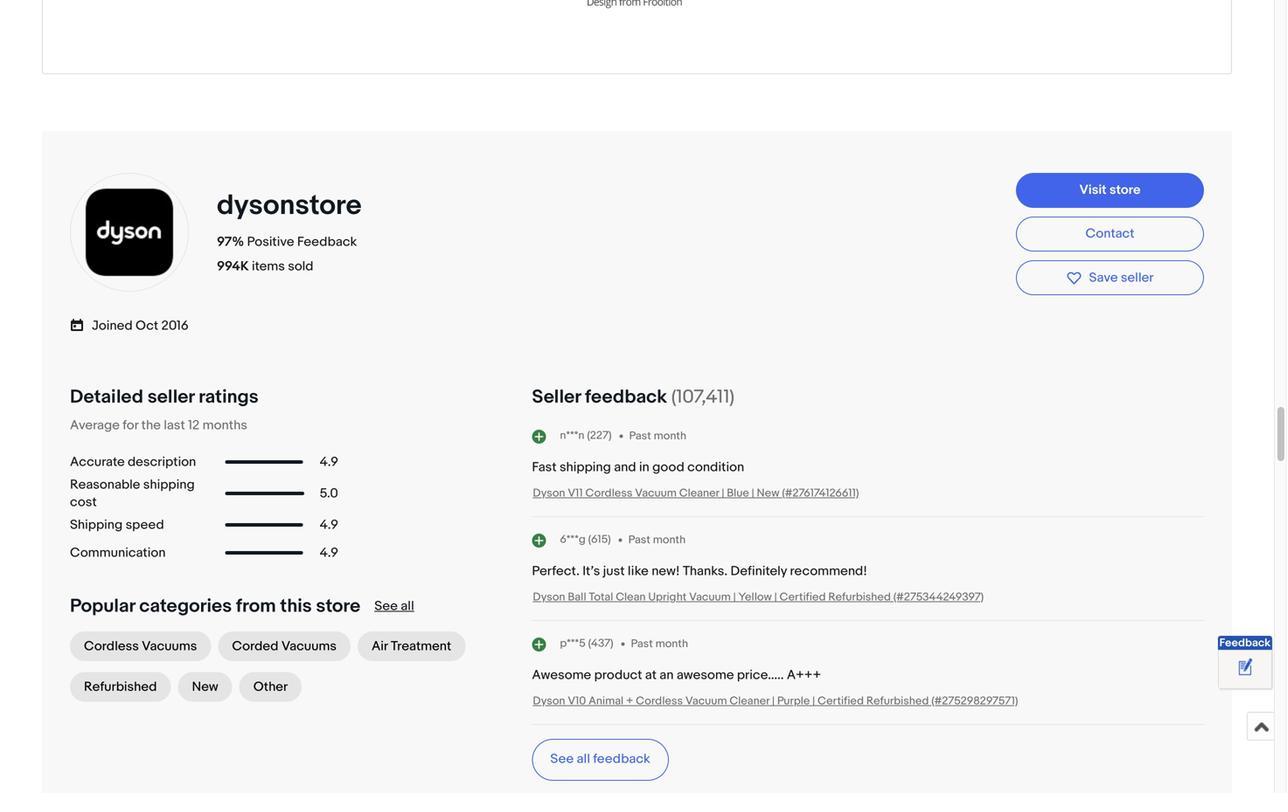 Task type: describe. For each thing, give the bounding box(es) containing it.
joined
[[92, 318, 133, 334]]

see all feedback link
[[532, 740, 669, 782]]

visit store link
[[1016, 173, 1204, 208]]

past month for like
[[628, 534, 686, 547]]

dysonstore
[[217, 189, 362, 223]]

last
[[164, 418, 185, 434]]

average
[[70, 418, 120, 434]]

detailed
[[70, 386, 143, 409]]

1 horizontal spatial feedback
[[1219, 637, 1271, 651]]

in
[[639, 460, 649, 476]]

refurbished link
[[70, 673, 171, 703]]

air
[[372, 639, 388, 655]]

0 horizontal spatial store
[[316, 596, 360, 618]]

fast shipping and in good condition
[[532, 460, 744, 476]]

0 vertical spatial vacuum
[[635, 487, 677, 501]]

corded vacuums link
[[218, 632, 351, 662]]

cordless vacuums link
[[70, 632, 211, 662]]

(#275344249397)
[[893, 591, 984, 605]]

fast
[[532, 460, 557, 476]]

ratings
[[199, 386, 258, 409]]

2016
[[161, 318, 189, 334]]

an
[[660, 668, 674, 684]]

seller feedback (107,411)
[[532, 386, 735, 409]]

dysonstore image
[[68, 171, 191, 294]]

perfect. it's just like new! thanks. definitely recommend!
[[532, 564, 867, 580]]

new link
[[178, 673, 232, 703]]

0 vertical spatial feedback
[[585, 386, 667, 409]]

0 horizontal spatial cordless
[[84, 639, 139, 655]]

cost
[[70, 495, 97, 511]]

for
[[123, 418, 138, 434]]

yellow
[[738, 591, 772, 605]]

(#276174126611)
[[782, 487, 859, 501]]

description
[[128, 455, 196, 471]]

(107,411)
[[671, 386, 735, 409]]

air treatment
[[372, 639, 451, 655]]

vacuums for corded vacuums
[[281, 639, 337, 655]]

like
[[628, 564, 649, 580]]

speed
[[126, 518, 164, 533]]

6***g
[[560, 533, 586, 547]]

from
[[236, 596, 276, 618]]

| right blue
[[752, 487, 754, 501]]

shipping speed
[[70, 518, 164, 533]]

months
[[203, 418, 247, 434]]

(437)
[[588, 637, 613, 651]]

| left blue
[[722, 487, 724, 501]]

0 vertical spatial certified
[[779, 591, 826, 605]]

animal
[[589, 695, 624, 709]]

(227)
[[587, 429, 612, 443]]

items
[[252, 259, 285, 275]]

0 vertical spatial store
[[1109, 182, 1141, 198]]

5.0
[[320, 486, 338, 502]]

6***g (615)
[[560, 533, 611, 547]]

feedback inside see all feedback link
[[593, 752, 650, 768]]

text__icon wrapper image
[[70, 316, 92, 333]]

contact
[[1086, 226, 1134, 242]]

12
[[188, 418, 200, 434]]

seller for save
[[1121, 270, 1154, 286]]

good
[[652, 460, 684, 476]]

save seller button
[[1016, 260, 1204, 296]]

positive
[[247, 234, 294, 250]]

| left purple
[[772, 695, 775, 709]]

visit
[[1079, 182, 1107, 198]]

0 vertical spatial cleaner
[[679, 487, 719, 501]]

4.9 for speed
[[320, 518, 338, 533]]

dyson ball total clean upright vacuum | yellow | certified refurbished (#275344249397)
[[533, 591, 984, 605]]

refurbished down the recommend!
[[828, 591, 891, 605]]

just
[[603, 564, 625, 580]]

+
[[626, 695, 633, 709]]

3 4.9 from the top
[[320, 546, 338, 561]]

(#275298297571)
[[931, 695, 1018, 709]]

detailed seller ratings
[[70, 386, 258, 409]]

see all link
[[374, 599, 414, 615]]

dyson v11 cordless vacuum cleaner | blue | new (#276174126611) link
[[533, 487, 859, 501]]

1 vertical spatial certified
[[817, 695, 864, 709]]

97%
[[217, 234, 244, 250]]

cordless vacuums
[[84, 639, 197, 655]]

popular
[[70, 596, 135, 618]]

n***n (227)
[[560, 429, 612, 443]]

| left yellow at right
[[733, 591, 736, 605]]

purple
[[777, 695, 810, 709]]

corded
[[232, 639, 278, 655]]

dysonstore link
[[217, 189, 368, 223]]

1 vertical spatial cleaner
[[730, 695, 770, 709]]

past for at
[[631, 638, 653, 651]]

categories
[[139, 596, 232, 618]]

oct
[[136, 318, 158, 334]]

clean
[[616, 591, 646, 605]]

air treatment link
[[358, 632, 465, 662]]

shipping for fast
[[560, 460, 611, 476]]

dyson v11 cordless vacuum cleaner | blue | new (#276174126611)
[[533, 487, 859, 501]]

reasonable
[[70, 478, 140, 493]]

see all
[[374, 599, 414, 615]]



Task type: locate. For each thing, give the bounding box(es) containing it.
0 vertical spatial month
[[654, 430, 686, 443]]

other
[[253, 680, 288, 696]]

past month
[[629, 430, 686, 443], [628, 534, 686, 547], [631, 638, 688, 651]]

awesome
[[532, 668, 591, 684]]

| right yellow at right
[[774, 591, 777, 605]]

1 horizontal spatial seller
[[1121, 270, 1154, 286]]

upright
[[648, 591, 687, 605]]

at
[[645, 668, 657, 684]]

1 vertical spatial shipping
[[143, 478, 195, 493]]

past
[[629, 430, 651, 443], [628, 534, 650, 547], [631, 638, 653, 651]]

0 horizontal spatial shipping
[[143, 478, 195, 493]]

certified down the a+++
[[817, 695, 864, 709]]

and
[[614, 460, 636, 476]]

shipping down description
[[143, 478, 195, 493]]

(615)
[[588, 533, 611, 547]]

0 horizontal spatial cleaner
[[679, 487, 719, 501]]

n***n
[[560, 429, 584, 443]]

1 vertical spatial month
[[653, 534, 686, 547]]

past for just
[[628, 534, 650, 547]]

month
[[654, 430, 686, 443], [653, 534, 686, 547], [655, 638, 688, 651]]

month for new!
[[653, 534, 686, 547]]

seller right the save
[[1121, 270, 1154, 286]]

0 horizontal spatial all
[[401, 599, 414, 615]]

dyson v10 animal + cordless vacuum cleaner | purple | certified refurbished (#275298297571) link
[[533, 695, 1018, 709]]

price…..
[[737, 668, 784, 684]]

new right blue
[[757, 487, 779, 501]]

store
[[1109, 182, 1141, 198], [316, 596, 360, 618]]

1 vertical spatial past
[[628, 534, 650, 547]]

corded vacuums
[[232, 639, 337, 655]]

accurate description
[[70, 455, 196, 471]]

0 horizontal spatial new
[[192, 680, 218, 696]]

cleaner down price….. at the bottom
[[730, 695, 770, 709]]

1 horizontal spatial vacuums
[[281, 639, 337, 655]]

month for good
[[654, 430, 686, 443]]

vacuums down this
[[281, 639, 337, 655]]

other link
[[239, 673, 302, 703]]

this
[[280, 596, 312, 618]]

past up at
[[631, 638, 653, 651]]

blue
[[727, 487, 749, 501]]

0 horizontal spatial feedback
[[297, 234, 357, 250]]

1 vertical spatial vacuum
[[689, 591, 731, 605]]

seller
[[532, 386, 581, 409]]

see for see all
[[374, 599, 398, 615]]

all down v10
[[577, 752, 590, 768]]

vacuums down categories on the left bottom of the page
[[142, 639, 197, 655]]

past month up good
[[629, 430, 686, 443]]

seller
[[1121, 270, 1154, 286], [148, 386, 194, 409]]

shipping for reasonable
[[143, 478, 195, 493]]

|
[[722, 487, 724, 501], [752, 487, 754, 501], [733, 591, 736, 605], [774, 591, 777, 605], [772, 695, 775, 709], [812, 695, 815, 709]]

a+++
[[787, 668, 821, 684]]

v10
[[568, 695, 586, 709]]

cordless down popular
[[84, 639, 139, 655]]

dyson for perfect.
[[533, 591, 565, 605]]

month for awesome
[[655, 638, 688, 651]]

vacuum down the thanks. on the right bottom
[[689, 591, 731, 605]]

0 vertical spatial cordless
[[585, 487, 632, 501]]

cordless down and
[[585, 487, 632, 501]]

cordless down an
[[636, 695, 683, 709]]

perfect.
[[532, 564, 580, 580]]

refurbished down the "cordless vacuums" link
[[84, 680, 157, 696]]

certified
[[779, 591, 826, 605], [817, 695, 864, 709]]

month up new!
[[653, 534, 686, 547]]

1 vertical spatial new
[[192, 680, 218, 696]]

1 vertical spatial dyson
[[533, 591, 565, 605]]

dyson left v10
[[533, 695, 565, 709]]

994k items sold
[[217, 259, 313, 275]]

0 vertical spatial past
[[629, 430, 651, 443]]

vacuum for new!
[[689, 591, 731, 605]]

1 horizontal spatial shipping
[[560, 460, 611, 476]]

awesome
[[677, 668, 734, 684]]

joined oct 2016
[[92, 318, 189, 334]]

dyson
[[533, 487, 565, 501], [533, 591, 565, 605], [533, 695, 565, 709]]

dyson for fast
[[533, 487, 565, 501]]

past up like on the bottom
[[628, 534, 650, 547]]

1 horizontal spatial new
[[757, 487, 779, 501]]

vacuum for awesome
[[685, 695, 727, 709]]

shipping
[[70, 518, 123, 533]]

seller for detailed
[[148, 386, 194, 409]]

3 dyson from the top
[[533, 695, 565, 709]]

0 horizontal spatial vacuums
[[142, 639, 197, 655]]

recommend!
[[790, 564, 867, 580]]

1 dyson from the top
[[533, 487, 565, 501]]

2 horizontal spatial cordless
[[636, 695, 683, 709]]

0 vertical spatial see
[[374, 599, 398, 615]]

v11
[[568, 487, 583, 501]]

average for the last 12 months
[[70, 418, 247, 434]]

cleaner down condition
[[679, 487, 719, 501]]

97% positive feedback
[[217, 234, 357, 250]]

popular categories from this store
[[70, 596, 360, 618]]

1 vertical spatial cordless
[[84, 639, 139, 655]]

1 vertical spatial feedback
[[593, 752, 650, 768]]

1 vertical spatial feedback
[[1219, 637, 1271, 651]]

vacuum
[[635, 487, 677, 501], [689, 591, 731, 605], [685, 695, 727, 709]]

seller inside "button"
[[1121, 270, 1154, 286]]

ball
[[568, 591, 586, 605]]

4.9 for description
[[320, 455, 338, 471]]

definitely
[[730, 564, 787, 580]]

vacuums for cordless vacuums
[[142, 639, 197, 655]]

past up fast shipping and in good condition
[[629, 430, 651, 443]]

past month up an
[[631, 638, 688, 651]]

1 4.9 from the top
[[320, 455, 338, 471]]

2 vertical spatial vacuum
[[685, 695, 727, 709]]

2 vertical spatial past month
[[631, 638, 688, 651]]

0 vertical spatial past month
[[629, 430, 686, 443]]

1 horizontal spatial cordless
[[585, 487, 632, 501]]

1 vacuums from the left
[[142, 639, 197, 655]]

2 vertical spatial dyson
[[533, 695, 565, 709]]

all for see all feedback
[[577, 752, 590, 768]]

1 vertical spatial 4.9
[[320, 518, 338, 533]]

refurbished
[[828, 591, 891, 605], [84, 680, 157, 696], [866, 695, 929, 709]]

store right visit
[[1109, 182, 1141, 198]]

past month for in
[[629, 430, 686, 443]]

new left the other 'link'
[[192, 680, 218, 696]]

month up good
[[654, 430, 686, 443]]

1 horizontal spatial store
[[1109, 182, 1141, 198]]

dyson down perfect.
[[533, 591, 565, 605]]

vacuums
[[142, 639, 197, 655], [281, 639, 337, 655]]

it's
[[582, 564, 600, 580]]

feedback up (227)
[[585, 386, 667, 409]]

refurbished inside 'link'
[[84, 680, 157, 696]]

total
[[589, 591, 613, 605]]

1 vertical spatial store
[[316, 596, 360, 618]]

p***5 (437)
[[560, 637, 613, 651]]

0 vertical spatial 4.9
[[320, 455, 338, 471]]

0 vertical spatial feedback
[[297, 234, 357, 250]]

2 dyson from the top
[[533, 591, 565, 605]]

2 vertical spatial past
[[631, 638, 653, 651]]

past month up new!
[[628, 534, 686, 547]]

0 vertical spatial shipping
[[560, 460, 611, 476]]

1 horizontal spatial cleaner
[[730, 695, 770, 709]]

see all feedback
[[550, 752, 650, 768]]

1 vertical spatial past month
[[628, 534, 686, 547]]

p***5
[[560, 637, 586, 651]]

see up air
[[374, 599, 398, 615]]

dyson ball total clean upright vacuum | yellow | certified refurbished (#275344249397) link
[[533, 591, 984, 605]]

1 vertical spatial see
[[550, 752, 574, 768]]

2 vertical spatial month
[[655, 638, 688, 651]]

month up awesome product at an awesome price…..  a+++
[[655, 638, 688, 651]]

2 vertical spatial 4.9
[[320, 546, 338, 561]]

1 vertical spatial all
[[577, 752, 590, 768]]

certified down the recommend!
[[779, 591, 826, 605]]

save seller
[[1089, 270, 1154, 286]]

2 4.9 from the top
[[320, 518, 338, 533]]

see
[[374, 599, 398, 615], [550, 752, 574, 768]]

vacuum down in
[[635, 487, 677, 501]]

1 horizontal spatial see
[[550, 752, 574, 768]]

product
[[594, 668, 642, 684]]

0 vertical spatial seller
[[1121, 270, 1154, 286]]

feedback
[[585, 386, 667, 409], [593, 752, 650, 768]]

dyson v10 animal + cordless vacuum cleaner | purple | certified refurbished (#275298297571)
[[533, 695, 1018, 709]]

communication
[[70, 546, 166, 561]]

awesome product at an awesome price…..  a+++
[[532, 668, 821, 684]]

visit store
[[1079, 182, 1141, 198]]

0 horizontal spatial see
[[374, 599, 398, 615]]

dyson for awesome
[[533, 695, 565, 709]]

| right purple
[[812, 695, 815, 709]]

shipping up v11
[[560, 460, 611, 476]]

past month for an
[[631, 638, 688, 651]]

cleaner
[[679, 487, 719, 501], [730, 695, 770, 709]]

1 horizontal spatial all
[[577, 752, 590, 768]]

0 vertical spatial all
[[401, 599, 414, 615]]

store right this
[[316, 596, 360, 618]]

see down v10
[[550, 752, 574, 768]]

refurbished left (#275298297571)
[[866, 695, 929, 709]]

0 vertical spatial dyson
[[533, 487, 565, 501]]

vacuum down awesome
[[685, 695, 727, 709]]

994k
[[217, 259, 249, 275]]

all for see all
[[401, 599, 414, 615]]

the
[[141, 418, 161, 434]]

shipping
[[560, 460, 611, 476], [143, 478, 195, 493]]

shipping inside reasonable shipping cost
[[143, 478, 195, 493]]

seller up last
[[148, 386, 194, 409]]

feedback down the +
[[593, 752, 650, 768]]

all up air treatment link at the bottom left
[[401, 599, 414, 615]]

1 vertical spatial seller
[[148, 386, 194, 409]]

dyson left v11
[[533, 487, 565, 501]]

0 horizontal spatial seller
[[148, 386, 194, 409]]

2 vertical spatial cordless
[[636, 695, 683, 709]]

reasonable shipping cost
[[70, 478, 195, 511]]

past for and
[[629, 430, 651, 443]]

2 vacuums from the left
[[281, 639, 337, 655]]

see for see all feedback
[[550, 752, 574, 768]]

new
[[757, 487, 779, 501], [192, 680, 218, 696]]

0 vertical spatial new
[[757, 487, 779, 501]]



Task type: vqa. For each thing, say whether or not it's contained in the screenshot.


